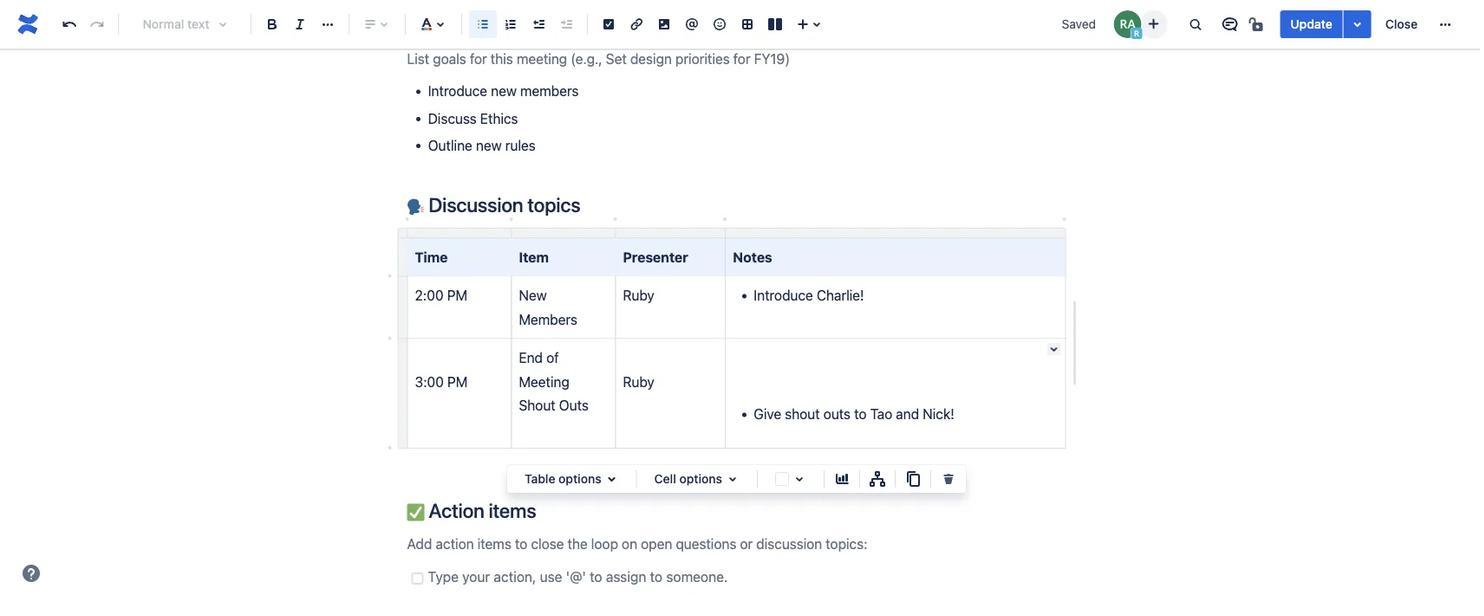 Task type: vqa. For each thing, say whether or not it's contained in the screenshot.
THE INTRODUCE CHARLIE!
yes



Task type: describe. For each thing, give the bounding box(es) containing it.
topics
[[527, 193, 580, 217]]

introduce for introduce new members
[[428, 83, 487, 99]]

ruby anderson image
[[1114, 10, 1141, 38]]

and
[[896, 406, 919, 423]]

introduce new members
[[428, 83, 579, 99]]

close
[[1385, 17, 1418, 31]]

options for cell options
[[679, 472, 722, 486]]

copy image
[[903, 469, 923, 490]]

cell options
[[654, 472, 722, 486]]

layouts image
[[765, 14, 786, 35]]

outline
[[428, 137, 472, 154]]

mention image
[[682, 14, 702, 35]]

end of meeting shout outs
[[519, 350, 589, 414]]

introduce for introduce charlie!
[[754, 288, 813, 304]]

3:00
[[415, 374, 444, 390]]

invite to edit image
[[1143, 13, 1164, 34]]

members
[[519, 311, 577, 328]]

2:00 pm
[[415, 288, 467, 304]]

to
[[854, 406, 867, 423]]

more image
[[1435, 14, 1456, 35]]

confluence image
[[14, 10, 42, 38]]

presenter
[[623, 249, 688, 266]]

meeting
[[519, 374, 569, 390]]

shout
[[519, 397, 556, 414]]

update button
[[1280, 10, 1343, 38]]

pm for 3:00 pm
[[447, 374, 468, 390]]

table options
[[525, 472, 601, 486]]

table image
[[737, 14, 758, 35]]

time
[[415, 249, 448, 266]]

manage connected data image
[[867, 469, 888, 490]]

new for outline
[[476, 137, 502, 154]]

update
[[1291, 17, 1332, 31]]

notes
[[733, 249, 772, 266]]

discuss
[[428, 110, 477, 126]]

link image
[[626, 14, 647, 35]]

numbered list ⌘⇧7 image
[[500, 14, 521, 35]]

item
[[519, 249, 549, 266]]

new for introduce
[[491, 83, 517, 99]]

outdent ⇧tab image
[[528, 14, 549, 35]]

cell background image
[[789, 469, 810, 490]]

new
[[519, 288, 547, 304]]

options for table options
[[559, 472, 601, 486]]

help image
[[21, 564, 42, 584]]

expand dropdown menu image for table options
[[601, 469, 622, 490]]

comment icon image
[[1219, 14, 1240, 35]]

2 ruby from the top
[[623, 374, 654, 390]]

give
[[754, 406, 781, 423]]

pm for 2:00 pm
[[447, 288, 467, 304]]



Task type: locate. For each thing, give the bounding box(es) containing it.
new
[[491, 83, 517, 99], [476, 137, 502, 154]]

more formatting image
[[317, 14, 338, 35]]

new down ethics
[[476, 137, 502, 154]]

2 options from the left
[[679, 472, 722, 486]]

1 ruby from the top
[[623, 288, 654, 304]]

discussion
[[429, 193, 523, 217]]

adjust update settings image
[[1347, 14, 1368, 35]]

introduce charlie!
[[754, 288, 864, 304]]

2:00
[[415, 288, 444, 304]]

options
[[559, 472, 601, 486], [679, 472, 722, 486]]

1 expand dropdown menu image from the left
[[601, 469, 622, 490]]

emoji image
[[709, 14, 730, 35]]

expand dropdown menu image left cell background icon
[[722, 469, 743, 490]]

options right the cell
[[679, 472, 722, 486]]

0 vertical spatial new
[[491, 83, 517, 99]]

expand dropdown menu image for cell options
[[722, 469, 743, 490]]

0 vertical spatial pm
[[447, 288, 467, 304]]

introduce down notes
[[754, 288, 813, 304]]

tao
[[870, 406, 892, 423]]

2 expand dropdown menu image from the left
[[722, 469, 743, 490]]

2 pm from the top
[[447, 374, 468, 390]]

cell
[[654, 472, 676, 486]]

0 vertical spatial ruby
[[623, 288, 654, 304]]

1 horizontal spatial expand dropdown menu image
[[722, 469, 743, 490]]

confluence image
[[14, 10, 42, 38]]

redo ⌘⇧z image
[[87, 14, 108, 35]]

shout
[[785, 406, 820, 423]]

introduce up discuss
[[428, 83, 487, 99]]

1 options from the left
[[559, 472, 601, 486]]

expand dropdown menu image
[[601, 469, 622, 490], [722, 469, 743, 490]]

members
[[520, 83, 579, 99]]

new members
[[519, 288, 577, 328]]

outs
[[559, 397, 589, 414]]

3:00 pm
[[415, 374, 468, 390]]

bullet list ⌘⇧8 image
[[473, 14, 493, 35]]

discuss ethics
[[428, 110, 518, 126]]

pm
[[447, 288, 467, 304], [447, 374, 468, 390]]

charlie!
[[817, 288, 864, 304]]

end
[[519, 350, 543, 366]]

0 horizontal spatial introduce
[[428, 83, 487, 99]]

outs
[[823, 406, 851, 423]]

expand dropdown menu image left the cell
[[601, 469, 622, 490]]

ruby
[[623, 288, 654, 304], [623, 374, 654, 390]]

ruby down the 'presenter'
[[623, 288, 654, 304]]

add image, video, or file image
[[654, 14, 675, 35]]

1 vertical spatial ruby
[[623, 374, 654, 390]]

find and replace image
[[1185, 14, 1206, 35]]

0 vertical spatial introduce
[[428, 83, 487, 99]]

ruby right end of meeting shout outs
[[623, 374, 654, 390]]

1 vertical spatial new
[[476, 137, 502, 154]]

nick!
[[923, 406, 954, 423]]

give shout outs to tao and nick!
[[754, 406, 954, 423]]

action items
[[424, 499, 536, 522]]

no restrictions image
[[1247, 14, 1268, 35]]

1 horizontal spatial introduce
[[754, 288, 813, 304]]

introduce
[[428, 83, 487, 99], [754, 288, 813, 304]]

pm right 3:00
[[447, 374, 468, 390]]

0 horizontal spatial expand dropdown menu image
[[601, 469, 622, 490]]

options right table
[[559, 472, 601, 486]]

outline new rules
[[428, 137, 536, 154]]

1 pm from the top
[[447, 288, 467, 304]]

options inside dropdown button
[[679, 472, 722, 486]]

pm right 2:00
[[447, 288, 467, 304]]

remove image
[[938, 469, 959, 490]]

1 vertical spatial introduce
[[754, 288, 813, 304]]

bold ⌘b image
[[262, 14, 283, 35]]

rules
[[505, 137, 536, 154]]

indent tab image
[[556, 14, 577, 35]]

discussion topics
[[424, 193, 580, 217]]

1 vertical spatial pm
[[447, 374, 468, 390]]

cell options button
[[644, 469, 750, 490]]

table options button
[[514, 469, 629, 490]]

undo ⌘z image
[[59, 14, 80, 35]]

of
[[546, 350, 559, 366]]

items
[[489, 499, 536, 522]]

1 horizontal spatial options
[[679, 472, 722, 486]]

close button
[[1375, 10, 1428, 38]]

options inside popup button
[[559, 472, 601, 486]]

new up ethics
[[491, 83, 517, 99]]

action item image
[[598, 14, 619, 35]]

ethics
[[480, 110, 518, 126]]

:white_check_mark: image
[[407, 504, 424, 521], [407, 504, 424, 521]]

italic ⌘i image
[[290, 14, 310, 35]]

saved
[[1062, 17, 1096, 31]]

:speaking_head: image
[[407, 198, 424, 216], [407, 198, 424, 216]]

action
[[429, 499, 484, 522]]

chart image
[[832, 469, 852, 490]]

editable content region
[[379, 0, 1094, 591]]

table
[[525, 472, 555, 486]]

0 horizontal spatial options
[[559, 472, 601, 486]]



